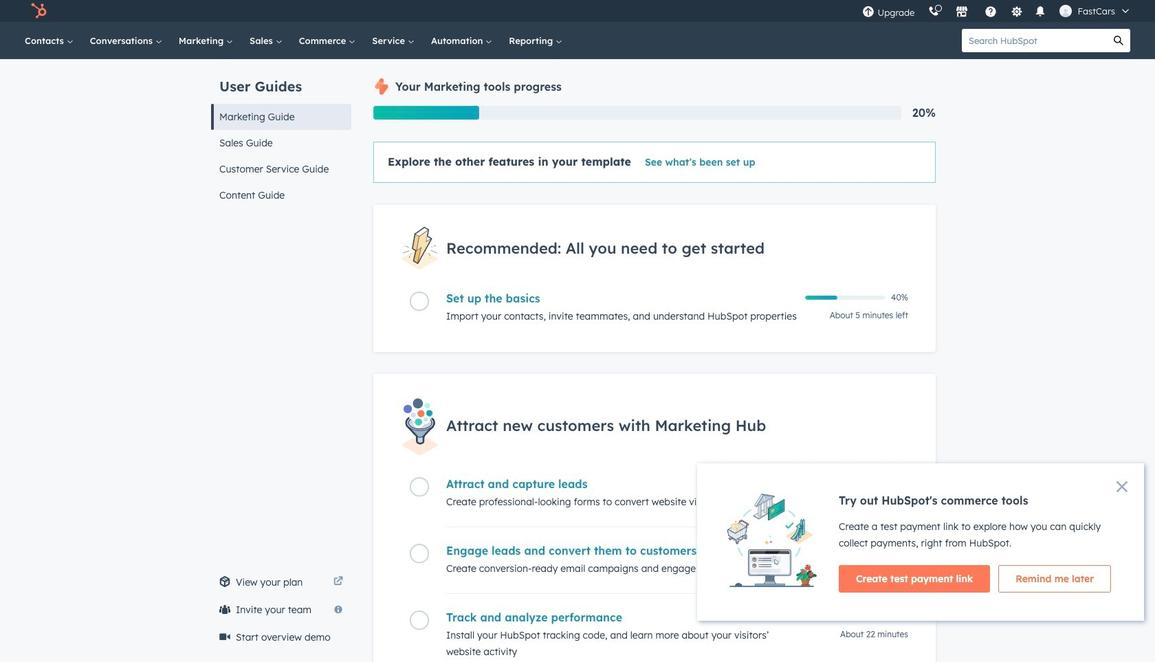 Task type: describe. For each thing, give the bounding box(es) containing it.
close image
[[1117, 482, 1128, 493]]

link opens in a new window image
[[334, 574, 343, 591]]



Task type: locate. For each thing, give the bounding box(es) containing it.
[object object] complete progress bar
[[806, 296, 838, 300]]

marketplaces image
[[957, 6, 969, 19]]

link opens in a new window image
[[334, 577, 343, 588]]

menu
[[856, 0, 1139, 22]]

Search HubSpot search field
[[962, 29, 1108, 52]]

progress bar
[[374, 106, 479, 120]]

user guides element
[[211, 59, 352, 208]]

christina overa image
[[1060, 5, 1073, 17]]



Task type: vqa. For each thing, say whether or not it's contained in the screenshot.
User Guides element in the top left of the page
yes



